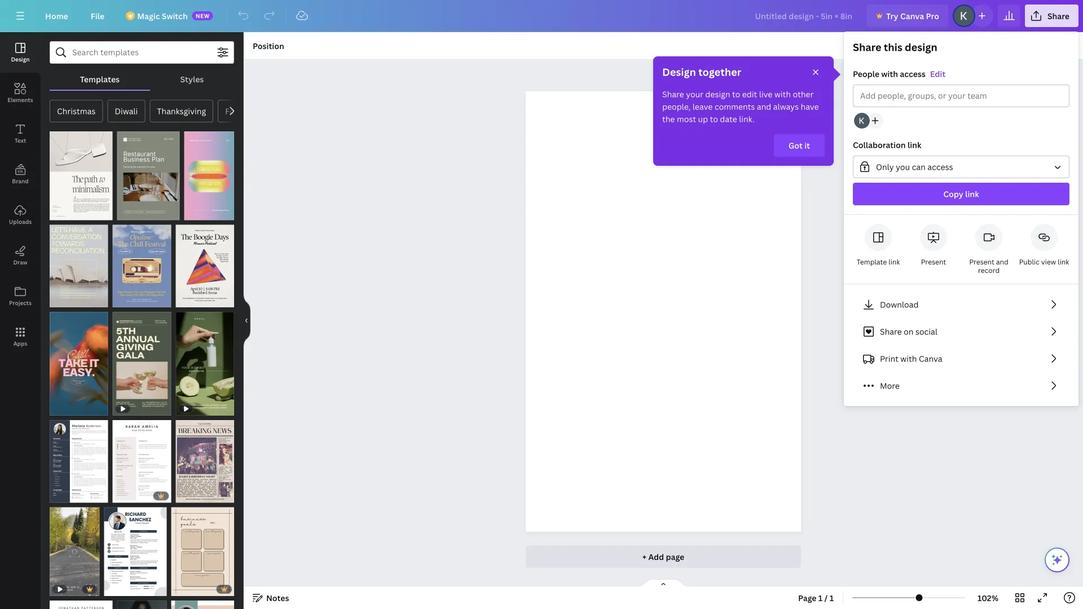 Task type: describe. For each thing, give the bounding box(es) containing it.
1 of 15
[[123, 209, 145, 217]]

print with canva button
[[853, 348, 1070, 370]]

elegant minimalist cv resume image
[[113, 420, 171, 503]]

food
[[225, 106, 244, 116]]

public view link
[[1019, 257, 1069, 267]]

sky blue gold white 80s aesthetic music portrait trending portrait poster group
[[113, 218, 171, 307]]

people,
[[662, 101, 691, 112]]

uploads button
[[0, 195, 41, 235]]

design for your
[[705, 89, 730, 100]]

collaboration
[[853, 140, 906, 150]]

elegant minimalist cv resume group
[[113, 414, 171, 503]]

always
[[773, 101, 799, 112]]

+
[[642, 551, 647, 562]]

ivory red pink 80s aesthetic music portrait trending poster group
[[176, 218, 234, 307]]

collaboration link
[[853, 140, 921, 150]]

apps button
[[0, 316, 41, 357]]

draw
[[13, 258, 27, 266]]

only
[[876, 162, 894, 172]]

other
[[793, 89, 814, 100]]

can
[[912, 162, 926, 172]]

thanksgiving button
[[150, 100, 213, 122]]

black white minimalist cv resume group
[[50, 414, 108, 503]]

most
[[677, 114, 696, 124]]

autumn travel road video camera view instagram reels group
[[50, 501, 100, 596]]

print with canva
[[880, 353, 943, 364]]

and inside share your design to edit live with other people, leave comments and always have the most up to date link.
[[757, 101, 771, 112]]

hide image
[[243, 294, 250, 348]]

102%
[[978, 593, 999, 603]]

file
[[91, 10, 104, 21]]

you
[[896, 162, 910, 172]]

on
[[904, 326, 914, 337]]

text
[[15, 137, 26, 144]]

projects
[[9, 299, 32, 307]]

got
[[789, 140, 803, 151]]

projects button
[[0, 276, 41, 316]]

templates button
[[50, 68, 150, 90]]

elements button
[[0, 73, 41, 113]]

restaurant business plan in green white minimal corporate style group
[[117, 125, 180, 220]]

and inside present and record
[[996, 257, 1008, 267]]

leave
[[693, 101, 713, 112]]

this
[[884, 40, 903, 54]]

people
[[853, 69, 880, 79]]

1 vertical spatial canva
[[919, 353, 943, 364]]

comments
[[715, 101, 755, 112]]

Only you can access button
[[853, 156, 1070, 178]]

1 vertical spatial to
[[710, 114, 718, 124]]

it
[[805, 140, 810, 151]]

link right view
[[1058, 257, 1069, 267]]

up
[[698, 114, 708, 124]]

diwali
[[115, 106, 138, 116]]

try canva pro
[[886, 10, 939, 21]]

0 vertical spatial access
[[900, 69, 926, 79]]

file button
[[82, 5, 113, 27]]

share for share
[[1048, 10, 1070, 21]]

your
[[686, 89, 703, 100]]

position
[[253, 40, 284, 51]]

ivory red pink 80s aesthetic music portrait trending poster image
[[176, 225, 234, 307]]

jan 26 cultural appreciation poster in light yellow light blue photocentric style image
[[50, 225, 108, 307]]

blue professional modern cv resume group
[[104, 501, 167, 596]]

link for copy link
[[965, 189, 979, 199]]

home
[[45, 10, 68, 21]]

share on social button
[[853, 320, 1070, 343]]

download
[[880, 299, 919, 310]]

present and record
[[969, 257, 1008, 275]]

1 left /
[[818, 593, 823, 603]]

link for template link
[[889, 257, 900, 267]]

brand button
[[0, 154, 41, 195]]

food button
[[218, 100, 252, 122]]

together
[[698, 65, 741, 79]]

Add people, groups, or your team text field
[[860, 85, 1062, 107]]

public
[[1019, 257, 1040, 267]]

share button
[[1025, 5, 1079, 27]]

diwali button
[[107, 100, 145, 122]]

position button
[[248, 37, 289, 55]]

1 right /
[[830, 593, 834, 603]]

copy link
[[943, 189, 979, 199]]

add
[[648, 551, 664, 562]]

print
[[880, 353, 899, 364]]

page
[[666, 551, 684, 562]]

canva inside the main menu bar
[[900, 10, 924, 21]]

denim blue scarlet pink experimental type anxiety-calming motivational phone wallpaper group
[[50, 305, 108, 416]]

main menu bar
[[0, 0, 1083, 32]]

edit
[[930, 69, 946, 79]]

white simple student cv resume image
[[171, 601, 234, 609]]

styles
[[180, 74, 204, 84]]

Design title text field
[[746, 5, 863, 27]]

with for print
[[901, 353, 917, 364]]

1 inside cream black refined luxe elegant article page a4 document group
[[55, 209, 59, 217]]

design for design
[[11, 55, 30, 63]]

minimalist white and grey professional resume group
[[50, 594, 112, 609]]

list containing download
[[853, 293, 1070, 397]]

try canva pro button
[[867, 5, 948, 27]]

present for present and record
[[969, 257, 995, 267]]

of for 2
[[60, 209, 69, 217]]

photo collage polaroid film frame vintage lifestyle aesthetic feminine instagram story template group
[[117, 594, 167, 609]]

white simple student cv resume group
[[171, 594, 234, 609]]



Task type: vqa. For each thing, say whether or not it's contained in the screenshot.
the Position
yes



Task type: locate. For each thing, give the bounding box(es) containing it.
charity gala your story in dark green light yellow classy minimalist style group
[[113, 305, 171, 416]]

brown simple business goals planner poster image
[[171, 508, 234, 596]]

templates
[[80, 74, 120, 84]]

list
[[853, 293, 1070, 397]]

to up comments
[[732, 89, 740, 100]]

link for collaboration link
[[908, 140, 921, 150]]

1 horizontal spatial with
[[881, 69, 898, 79]]

+ add page button
[[526, 546, 801, 568]]

1 horizontal spatial to
[[732, 89, 740, 100]]

0 vertical spatial design
[[905, 40, 937, 54]]

1 horizontal spatial of
[[128, 209, 136, 217]]

of for 15
[[128, 209, 136, 217]]

blue professional modern cv resume image
[[104, 508, 167, 596]]

pro
[[926, 10, 939, 21]]

design
[[905, 40, 937, 54], [705, 89, 730, 100]]

canva
[[900, 10, 924, 21], [919, 353, 943, 364]]

design button
[[0, 32, 41, 73]]

black vintage newspaper birthday party poster group
[[176, 414, 234, 503]]

edit button
[[930, 68, 946, 80]]

link.
[[739, 114, 755, 124]]

1 of from the left
[[60, 209, 69, 217]]

with up always
[[774, 89, 791, 100]]

design
[[11, 55, 30, 63], [662, 65, 696, 79]]

share for share on social
[[880, 326, 902, 337]]

side panel tab list
[[0, 32, 41, 357]]

people with access edit
[[853, 69, 946, 79]]

canva down social
[[919, 353, 943, 364]]

share for share your design to edit live with other people, leave comments and always have the most up to date link.
[[662, 89, 684, 100]]

1 vertical spatial and
[[996, 257, 1008, 267]]

0 horizontal spatial present
[[921, 257, 946, 267]]

brown simple business goals planner poster group
[[171, 501, 234, 596]]

sky blue gold white 80s aesthetic music portrait trending portrait poster image
[[113, 225, 171, 307]]

0 horizontal spatial access
[[900, 69, 926, 79]]

1 vertical spatial design
[[705, 89, 730, 100]]

present for present
[[921, 257, 946, 267]]

link right copy
[[965, 189, 979, 199]]

black white minimalist cv resume image
[[50, 420, 108, 503]]

and left public
[[996, 257, 1008, 267]]

0 horizontal spatial to
[[710, 114, 718, 124]]

and down live
[[757, 101, 771, 112]]

edit
[[742, 89, 757, 100]]

of left 15
[[128, 209, 136, 217]]

0 horizontal spatial design
[[705, 89, 730, 100]]

design up elements button
[[11, 55, 30, 63]]

social
[[916, 326, 938, 337]]

share this design
[[853, 40, 937, 54]]

with inside share this design group
[[881, 69, 898, 79]]

2
[[70, 209, 74, 217]]

design for this
[[905, 40, 937, 54]]

design together
[[662, 65, 741, 79]]

notes
[[266, 593, 289, 603]]

2 horizontal spatial with
[[901, 353, 917, 364]]

thanksgiving
[[157, 106, 206, 116]]

draw button
[[0, 235, 41, 276]]

notes button
[[248, 589, 294, 607]]

to
[[732, 89, 740, 100], [710, 114, 718, 124]]

link right template
[[889, 257, 900, 267]]

0 vertical spatial to
[[732, 89, 740, 100]]

link inside button
[[965, 189, 979, 199]]

2 of from the left
[[128, 209, 136, 217]]

present inside present and record
[[969, 257, 995, 267]]

switch
[[162, 10, 188, 21]]

more
[[880, 381, 900, 391]]

apps
[[13, 340, 27, 347]]

view
[[1041, 257, 1056, 267]]

copy
[[943, 189, 963, 199]]

with inside button
[[901, 353, 917, 364]]

page 1 / 1
[[798, 593, 834, 603]]

access right can
[[928, 162, 953, 172]]

brand
[[12, 177, 29, 185]]

design inside group
[[905, 40, 937, 54]]

share for share this design
[[853, 40, 881, 54]]

live
[[759, 89, 773, 100]]

0 horizontal spatial design
[[11, 55, 30, 63]]

1 horizontal spatial present
[[969, 257, 995, 267]]

text button
[[0, 113, 41, 154]]

2 vertical spatial with
[[901, 353, 917, 364]]

share on social
[[880, 326, 938, 337]]

design for design together
[[662, 65, 696, 79]]

1 vertical spatial design
[[662, 65, 696, 79]]

with for people
[[881, 69, 898, 79]]

template
[[857, 257, 887, 267]]

of
[[60, 209, 69, 217], [128, 209, 136, 217]]

share inside button
[[880, 326, 902, 337]]

present
[[921, 257, 946, 267], [969, 257, 995, 267]]

download button
[[853, 293, 1070, 316]]

0 horizontal spatial of
[[60, 209, 69, 217]]

black vintage newspaper birthday party poster image
[[176, 420, 234, 503]]

got it button
[[774, 134, 825, 157]]

christmas
[[57, 106, 96, 116]]

access inside button
[[928, 162, 953, 172]]

share this design group
[[844, 40, 1079, 215]]

share inside share your design to edit live with other people, leave comments and always have the most up to date link.
[[662, 89, 684, 100]]

magic
[[137, 10, 160, 21]]

record
[[978, 266, 1000, 275]]

uploads
[[9, 218, 32, 225]]

+ add page
[[642, 551, 684, 562]]

with right people
[[881, 69, 898, 79]]

canva assistant image
[[1050, 553, 1064, 567]]

1 horizontal spatial access
[[928, 162, 953, 172]]

of inside cream black refined luxe elegant article page a4 document group
[[60, 209, 69, 217]]

try
[[886, 10, 898, 21]]

share inside group
[[853, 40, 881, 54]]

1 horizontal spatial design
[[905, 40, 937, 54]]

more button
[[853, 375, 1070, 397]]

photo collage polaroid film frame vintage lifestyle aesthetic feminine instagram story template image
[[117, 601, 167, 609]]

show pages image
[[636, 579, 691, 588]]

page
[[798, 593, 817, 603]]

with right print
[[901, 353, 917, 364]]

design up your
[[662, 65, 696, 79]]

1 left 15
[[123, 209, 126, 217]]

canva right try
[[900, 10, 924, 21]]

share inside dropdown button
[[1048, 10, 1070, 21]]

of left 2
[[60, 209, 69, 217]]

gold turquoise pink tactile psychedelic peaceful awareness quotes square psychedelic instagram story image
[[184, 131, 234, 220]]

1
[[55, 209, 59, 217], [123, 209, 126, 217], [818, 593, 823, 603], [830, 593, 834, 603]]

styles button
[[150, 68, 234, 90]]

0 vertical spatial with
[[881, 69, 898, 79]]

0 vertical spatial design
[[11, 55, 30, 63]]

link up only you can access on the top
[[908, 140, 921, 150]]

to right up
[[710, 114, 718, 124]]

102% button
[[970, 589, 1006, 607]]

with
[[881, 69, 898, 79], [774, 89, 791, 100], [901, 353, 917, 364]]

1 inside restaurant business plan in green white minimal corporate style group
[[123, 209, 126, 217]]

cream black refined luxe elegant article page a4 document group
[[50, 125, 112, 220]]

design right this
[[905, 40, 937, 54]]

access left edit
[[900, 69, 926, 79]]

template link
[[857, 257, 900, 267]]

jan 26 cultural appreciation poster in light yellow light blue photocentric style group
[[50, 218, 108, 307]]

0 horizontal spatial with
[[774, 89, 791, 100]]

0 vertical spatial canva
[[900, 10, 924, 21]]

1 horizontal spatial design
[[662, 65, 696, 79]]

elements
[[7, 96, 33, 104]]

Search templates search field
[[72, 42, 212, 63]]

share your design to edit live with other people, leave comments and always have the most up to date link.
[[662, 89, 819, 124]]

1 vertical spatial access
[[928, 162, 953, 172]]

have
[[801, 101, 819, 112]]

magic switch
[[137, 10, 188, 21]]

got it
[[789, 140, 810, 151]]

design up the leave
[[705, 89, 730, 100]]

0 vertical spatial and
[[757, 101, 771, 112]]

access
[[900, 69, 926, 79], [928, 162, 953, 172]]

1 left 2
[[55, 209, 59, 217]]

home link
[[36, 5, 77, 27]]

0 horizontal spatial and
[[757, 101, 771, 112]]

2 present from the left
[[969, 257, 995, 267]]

design inside share your design to edit live with other people, leave comments and always have the most up to date link.
[[705, 89, 730, 100]]

and
[[757, 101, 771, 112], [996, 257, 1008, 267]]

1 vertical spatial with
[[774, 89, 791, 100]]

with inside share your design to edit live with other people, leave comments and always have the most up to date link.
[[774, 89, 791, 100]]

the
[[662, 114, 675, 124]]

1 present from the left
[[921, 257, 946, 267]]

denim blue scarlet pink experimental type anxiety-calming motivational phone wallpaper image
[[50, 312, 108, 416]]

share
[[1048, 10, 1070, 21], [853, 40, 881, 54], [662, 89, 684, 100], [880, 326, 902, 337]]

of inside restaurant business plan in green white minimal corporate style group
[[128, 209, 136, 217]]

1 horizontal spatial and
[[996, 257, 1008, 267]]

date
[[720, 114, 737, 124]]

only you can access
[[876, 162, 953, 172]]

gold turquoise pink tactile psychedelic peaceful awareness quotes square psychedelic instagram story group
[[184, 125, 234, 220]]

design inside button
[[11, 55, 30, 63]]

dark green white photocentric neutral clean beauty brands sustainable beauty your story group
[[176, 305, 234, 416]]

15
[[138, 209, 145, 217]]



